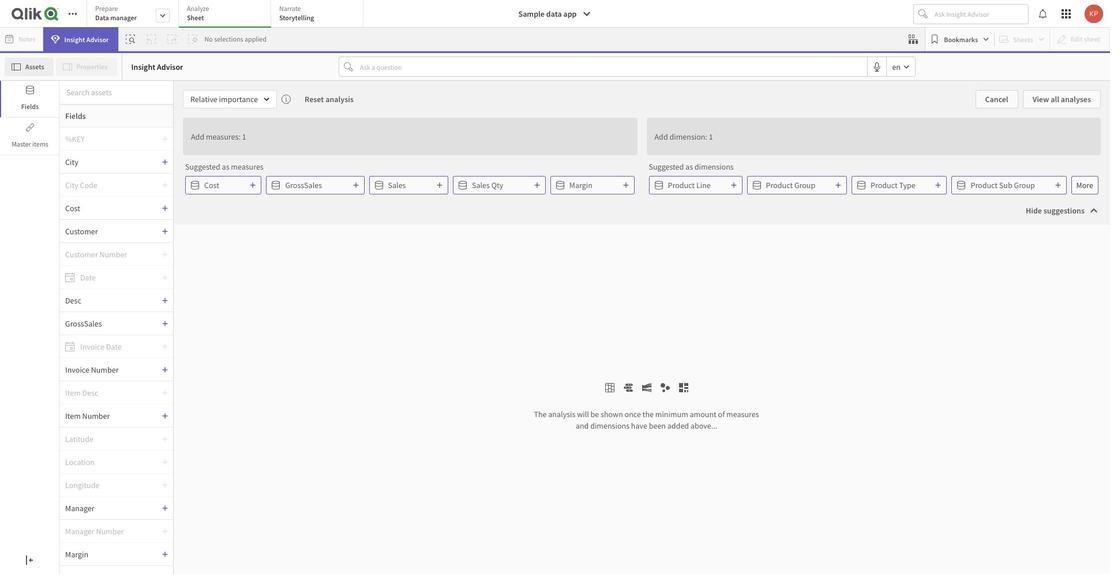 Task type: locate. For each thing, give the bounding box(es) containing it.
analyze
[[187, 4, 209, 13]]

1 vertical spatial number
[[82, 411, 110, 421]]

add
[[191, 131, 205, 142], [655, 131, 668, 142]]

sales
[[388, 180, 406, 191], [472, 180, 490, 191]]

fields button
[[0, 81, 59, 117], [1, 81, 59, 117], [59, 105, 173, 128]]

1 group from the left
[[795, 180, 816, 191]]

0 vertical spatial sheet.
[[711, 390, 731, 400]]

relative
[[191, 94, 218, 105]]

dimension:
[[670, 131, 708, 142]]

be right the can
[[561, 390, 569, 400]]

narrate
[[279, 4, 301, 13]]

1 right measures:
[[242, 131, 246, 142]]

the
[[643, 409, 654, 420]]

2 as from the left
[[686, 162, 694, 172]]

number inside item number menu item
[[82, 411, 110, 421]]

1 horizontal spatial be
[[591, 409, 600, 420]]

desc
[[65, 295, 81, 306]]

kendall parks image
[[1086, 5, 1104, 23]]

this down the any
[[601, 390, 613, 400]]

fields up city
[[65, 111, 86, 121]]

margin button up order number menu item
[[59, 549, 162, 560]]

build
[[741, 374, 759, 385]]

0 horizontal spatial grosssales
[[65, 318, 102, 329]]

hide
[[1027, 206, 1043, 216]]

1 horizontal spatial this
[[662, 200, 684, 218]]

0 horizontal spatial 1
[[242, 131, 246, 142]]

dimensions up line
[[695, 162, 734, 172]]

suggested as dimensions
[[649, 162, 734, 172]]

smart search image
[[126, 35, 135, 44]]

1 horizontal spatial grosssales
[[286, 180, 322, 191]]

sales button
[[369, 176, 449, 195]]

0 vertical spatial be
[[561, 390, 569, 400]]

fields up master items
[[21, 102, 39, 111]]

advisor
[[86, 35, 109, 44], [157, 61, 183, 72]]

prepare data manager
[[95, 4, 137, 22]]

be inside . any found insights can be saved to this sheet.
[[561, 390, 569, 400]]

0 horizontal spatial suggested
[[185, 162, 220, 172]]

0 horizontal spatial insight
[[64, 35, 85, 44]]

to left start
[[731, 357, 738, 367]]

sheet. down the can
[[545, 405, 566, 416]]

1 horizontal spatial insight
[[131, 61, 155, 72]]

insight advisor down 'smart search' image
[[131, 61, 183, 72]]

1 1 from the left
[[242, 131, 246, 142]]

customer
[[65, 226, 98, 236]]

to
[[525, 200, 537, 218], [647, 200, 659, 218], [731, 357, 738, 367], [592, 390, 599, 400]]

be
[[561, 390, 569, 400], [591, 409, 600, 420]]

more
[[1077, 180, 1094, 191]]

this inside . any found insights can be saved to this sheet.
[[601, 390, 613, 400]]

2 1 from the left
[[710, 131, 714, 142]]

below
[[487, 200, 522, 218]]

1 horizontal spatial margin button
[[551, 176, 635, 195]]

0 horizontal spatial margin
[[65, 549, 88, 560]]

0 vertical spatial grosssales
[[286, 180, 322, 191]]

sheet
[[187, 13, 204, 22]]

cost up "customer"
[[65, 203, 80, 213]]

0 horizontal spatial be
[[561, 390, 569, 400]]

reset analysis
[[305, 94, 354, 105]]

above...
[[691, 421, 718, 431]]

grosssales button inside grosssales menu item
[[59, 318, 162, 329]]

suggested down "add measures: 1"
[[185, 162, 220, 172]]

measures right of
[[727, 409, 760, 420]]

and down the will
[[576, 421, 589, 431]]

0 horizontal spatial sales
[[388, 180, 406, 191]]

analysis inside button
[[326, 94, 354, 105]]

2 sales from the left
[[472, 180, 490, 191]]

1 vertical spatial insight advisor
[[131, 61, 183, 72]]

0 horizontal spatial margin button
[[59, 549, 162, 560]]

and
[[727, 374, 740, 385], [576, 421, 589, 431]]

1 suggested from the left
[[185, 162, 220, 172]]

1 right dimension:
[[710, 131, 714, 142]]

product group
[[767, 180, 816, 191]]

product
[[668, 180, 695, 191], [767, 180, 793, 191], [871, 180, 898, 191], [972, 180, 998, 191]]

1 product from the left
[[668, 180, 695, 191]]

1
[[242, 131, 246, 142], [710, 131, 714, 142]]

3 product from the left
[[871, 180, 898, 191]]

item number menu item
[[59, 405, 173, 428]]

product inside button
[[668, 180, 695, 191]]

1 vertical spatial analysis
[[549, 409, 576, 420]]

group
[[795, 180, 816, 191], [1015, 180, 1036, 191]]

0 vertical spatial cost button
[[185, 176, 262, 195]]

2 group from the left
[[1015, 180, 1036, 191]]

4 product from the left
[[972, 180, 998, 191]]

0 vertical spatial dimensions
[[695, 162, 734, 172]]

cost down suggested as measures
[[204, 180, 219, 191]]

0 horizontal spatial dimensions
[[591, 421, 630, 431]]

cost
[[204, 180, 219, 191], [65, 203, 80, 213]]

of
[[719, 409, 725, 420]]

product line
[[668, 180, 711, 191]]

1 vertical spatial advisor
[[157, 61, 183, 72]]

2 add from the left
[[655, 131, 668, 142]]

1 vertical spatial cost
[[65, 203, 80, 213]]

analysis right reset
[[326, 94, 354, 105]]

tab list containing prepare
[[87, 0, 368, 29]]

0 horizontal spatial sheet.
[[545, 405, 566, 416]]

0 vertical spatial analysis
[[326, 94, 354, 105]]

cost button down suggested as measures
[[185, 176, 262, 195]]

0 vertical spatial and
[[727, 374, 740, 385]]

to right adding
[[647, 200, 659, 218]]

2 suggested from the left
[[649, 162, 684, 172]]

new
[[695, 390, 709, 400]]

analysis left the will
[[549, 409, 576, 420]]

added
[[668, 421, 690, 431]]

number
[[91, 365, 119, 375], [82, 411, 110, 421]]

0 vertical spatial this
[[662, 200, 684, 218]]

reset analysis button
[[296, 90, 363, 109]]

can
[[547, 390, 559, 400]]

add left measures:
[[191, 131, 205, 142]]

1 vertical spatial margin button
[[59, 549, 162, 560]]

menu inside choose an option below to get started adding to this sheet... application
[[59, 128, 173, 575]]

1 horizontal spatial cost button
[[185, 176, 262, 195]]

add dimension: 1
[[655, 131, 714, 142]]

relative importance button
[[183, 90, 277, 109]]

sales for sales
[[388, 180, 406, 191]]

1 horizontal spatial dimensions
[[695, 162, 734, 172]]

0 vertical spatial advisor
[[86, 35, 109, 44]]

view all analyses
[[1033, 94, 1092, 105]]

measures down measures:
[[231, 162, 264, 172]]

sheet. right new in the right bottom of the page
[[711, 390, 731, 400]]

1 vertical spatial margin
[[65, 549, 88, 560]]

1 horizontal spatial margin
[[570, 180, 593, 191]]

0 horizontal spatial analysis
[[326, 94, 354, 105]]

invoice number
[[65, 365, 119, 375]]

1 vertical spatial and
[[576, 421, 589, 431]]

0 vertical spatial insight
[[64, 35, 85, 44]]

to inside . any found insights can be saved to this sheet.
[[592, 390, 599, 400]]

1 vertical spatial dimensions
[[591, 421, 630, 431]]

margin button
[[551, 176, 635, 195], [59, 549, 162, 560]]

1 horizontal spatial sheet.
[[711, 390, 731, 400]]

suggested as measures
[[185, 162, 264, 172]]

1 sales from the left
[[388, 180, 406, 191]]

suggested for product line
[[649, 162, 684, 172]]

1 horizontal spatial group
[[1015, 180, 1036, 191]]

1 add from the left
[[191, 131, 205, 142]]

0 vertical spatial cost
[[204, 180, 219, 191]]

sales left qty
[[472, 180, 490, 191]]

will
[[578, 409, 589, 420]]

2 master items button from the left
[[1, 118, 59, 155]]

hide suggestions
[[1027, 206, 1086, 216]]

0 horizontal spatial insight advisor
[[64, 35, 109, 44]]

menu
[[59, 128, 173, 575]]

cancel
[[986, 94, 1009, 105]]

and left build
[[727, 374, 740, 385]]

cost button inside cost "menu item"
[[59, 203, 162, 213]]

0 vertical spatial insight advisor
[[64, 35, 109, 44]]

as down measures:
[[222, 162, 230, 172]]

1 vertical spatial measures
[[727, 409, 760, 420]]

insight advisor inside dropdown button
[[64, 35, 109, 44]]

suggested up product line
[[649, 162, 684, 172]]

measures inside the analysis will be shown once the minimum amount of measures and dimensions have been added above...
[[727, 409, 760, 420]]

number for item number
[[82, 411, 110, 421]]

and inside the analysis will be shown once the minimum amount of measures and dimensions have been added above...
[[576, 421, 589, 431]]

0 vertical spatial number
[[91, 365, 119, 375]]

1 horizontal spatial 1
[[710, 131, 714, 142]]

insight advisor down data
[[64, 35, 109, 44]]

view all analyses button
[[1024, 90, 1102, 109]]

1 horizontal spatial and
[[727, 374, 740, 385]]

to right saved
[[592, 390, 599, 400]]

add left dimension:
[[655, 131, 668, 142]]

1 horizontal spatial suggested
[[649, 162, 684, 172]]

0 horizontal spatial grosssales button
[[59, 318, 162, 329]]

1 vertical spatial sheet.
[[545, 405, 566, 416]]

fields
[[21, 102, 39, 111], [65, 111, 86, 121]]

sales qty button
[[453, 176, 546, 195]]

menu containing city
[[59, 128, 173, 575]]

0 horizontal spatial cost
[[65, 203, 80, 213]]

2 product from the left
[[767, 180, 793, 191]]

applied
[[245, 35, 267, 43]]

dimensions down shown
[[591, 421, 630, 431]]

margin up started
[[570, 180, 593, 191]]

storytelling
[[279, 13, 314, 22]]

product for product line
[[668, 180, 695, 191]]

manager button
[[59, 503, 162, 514]]

0 vertical spatial margin button
[[551, 176, 635, 195]]

this down product line
[[662, 200, 684, 218]]

0 horizontal spatial and
[[576, 421, 589, 431]]

1 horizontal spatial add
[[655, 131, 668, 142]]

any
[[595, 373, 608, 383]]

1 horizontal spatial cost
[[204, 180, 219, 191]]

1 horizontal spatial sales
[[472, 180, 490, 191]]

product inside 'button'
[[972, 180, 998, 191]]

1 vertical spatial this
[[601, 390, 613, 400]]

minimum
[[656, 409, 689, 420]]

1 vertical spatial be
[[591, 409, 600, 420]]

sheet. inside to start creating visualizations and build your new sheet.
[[711, 390, 731, 400]]

customer button
[[59, 226, 162, 236]]

importance
[[219, 94, 258, 105]]

1 horizontal spatial analysis
[[549, 409, 576, 420]]

0 horizontal spatial as
[[222, 162, 230, 172]]

data
[[95, 13, 109, 22]]

sample data app button
[[512, 5, 599, 23]]

0 horizontal spatial add
[[191, 131, 205, 142]]

to left get
[[525, 200, 537, 218]]

margin button up started
[[551, 176, 635, 195]]

analysis inside the analysis will be shown once the minimum amount of measures and dimensions have been added above...
[[549, 409, 576, 420]]

this
[[662, 200, 684, 218], [601, 390, 613, 400]]

1 vertical spatial insight
[[131, 61, 155, 72]]

group inside 'button'
[[1015, 180, 1036, 191]]

be right the will
[[591, 409, 600, 420]]

choose an option below to get started adding to this sheet... application
[[0, 0, 1111, 575]]

0 horizontal spatial cost button
[[59, 203, 162, 213]]

1 as from the left
[[222, 162, 230, 172]]

cost button
[[185, 176, 262, 195], [59, 203, 162, 213]]

sheet. inside . any found insights can be saved to this sheet.
[[545, 405, 566, 416]]

sales qty
[[472, 180, 504, 191]]

1 vertical spatial grosssales button
[[59, 318, 162, 329]]

1 vertical spatial grosssales
[[65, 318, 102, 329]]

as
[[222, 162, 230, 172], [686, 162, 694, 172]]

0 horizontal spatial advisor
[[86, 35, 109, 44]]

0 horizontal spatial group
[[795, 180, 816, 191]]

margin up order number menu item
[[65, 549, 88, 560]]

0 vertical spatial measures
[[231, 162, 264, 172]]

0 vertical spatial grosssales button
[[266, 176, 365, 195]]

customer menu item
[[59, 220, 173, 243]]

group inside button
[[795, 180, 816, 191]]

number right item
[[82, 411, 110, 421]]

cost button up "customer" button
[[59, 203, 162, 213]]

tab list
[[87, 0, 368, 29]]

as up product line
[[686, 162, 694, 172]]

number for invoice number
[[91, 365, 119, 375]]

sales up choose
[[388, 180, 406, 191]]

number right the "invoice"
[[91, 365, 119, 375]]

manager menu item
[[59, 497, 173, 520]]

1 horizontal spatial as
[[686, 162, 694, 172]]

0 horizontal spatial this
[[601, 390, 613, 400]]

Ask a question text field
[[358, 57, 868, 76]]

been
[[649, 421, 666, 431]]

product line button
[[649, 176, 743, 195]]

1 vertical spatial cost button
[[59, 203, 162, 213]]

to inside to start creating visualizations and build your new sheet.
[[731, 357, 738, 367]]

1 horizontal spatial measures
[[727, 409, 760, 420]]

more button
[[1072, 176, 1099, 195]]

view
[[1033, 94, 1050, 105]]

master items button
[[0, 118, 59, 155], [1, 118, 59, 155]]

desc button
[[59, 295, 162, 306]]

started
[[561, 200, 601, 218]]

number inside the invoice number menu item
[[91, 365, 119, 375]]



Task type: vqa. For each thing, say whether or not it's contained in the screenshot.
Prepare
yes



Task type: describe. For each thing, give the bounding box(es) containing it.
once
[[625, 409, 641, 420]]

app
[[564, 9, 577, 19]]

cost inside "menu item"
[[65, 203, 80, 213]]

product type button
[[852, 176, 948, 195]]

1 horizontal spatial insight advisor
[[131, 61, 183, 72]]

0 vertical spatial margin
[[570, 180, 593, 191]]

master
[[12, 140, 31, 148]]

Search assets text field
[[59, 82, 173, 103]]

add for add measures: 1
[[191, 131, 205, 142]]

start
[[739, 357, 755, 367]]

city button
[[59, 157, 162, 167]]

bookmarks
[[945, 35, 979, 44]]

visualizations
[[679, 374, 725, 385]]

invoice number menu item
[[59, 359, 173, 382]]

city menu item
[[59, 151, 173, 174]]

be inside the analysis will be shown once the minimum amount of measures and dimensions have been added above...
[[591, 409, 600, 420]]

1 horizontal spatial grosssales button
[[266, 176, 365, 195]]

manager
[[65, 503, 94, 514]]

your
[[678, 390, 693, 400]]

prepare
[[95, 4, 118, 13]]

.
[[591, 373, 593, 383]]

sales for sales qty
[[472, 180, 490, 191]]

sub
[[1000, 180, 1013, 191]]

tab list inside choose an option below to get started adding to this sheet... application
[[87, 0, 368, 29]]

item
[[65, 411, 81, 421]]

margin menu item
[[59, 543, 173, 566]]

saved
[[571, 390, 591, 400]]

1 master items button from the left
[[0, 118, 59, 155]]

assets
[[25, 62, 44, 71]]

hide suggestions button
[[1017, 202, 1106, 220]]

insight advisor button
[[43, 27, 119, 51]]

invoice number button
[[59, 365, 162, 375]]

suggested for cost
[[185, 162, 220, 172]]

insight inside dropdown button
[[64, 35, 85, 44]]

relative importance
[[191, 94, 258, 105]]

no
[[205, 35, 213, 43]]

item number
[[65, 411, 110, 421]]

as for dimensions
[[686, 162, 694, 172]]

adding
[[604, 200, 645, 218]]

grosssales inside button
[[286, 180, 322, 191]]

add for add dimension: 1
[[655, 131, 668, 142]]

suggestions
[[1044, 206, 1086, 216]]

Ask Insight Advisor text field
[[933, 5, 1029, 23]]

qty
[[492, 180, 504, 191]]

dimensions inside the analysis will be shown once the minimum amount of measures and dimensions have been added above...
[[591, 421, 630, 431]]

sheet...
[[686, 200, 728, 218]]

line
[[697, 180, 711, 191]]

the
[[534, 409, 547, 420]]

grosssales menu item
[[59, 312, 173, 335]]

data
[[547, 9, 562, 19]]

as for measures
[[222, 162, 230, 172]]

grosssales inside menu item
[[65, 318, 102, 329]]

invoice
[[65, 365, 89, 375]]

0 horizontal spatial fields
[[21, 102, 39, 111]]

shown
[[601, 409, 624, 420]]

product group button
[[748, 176, 848, 195]]

and inside to start creating visualizations and build your new sheet.
[[727, 374, 740, 385]]

assets button
[[5, 57, 53, 76]]

analysis for the
[[549, 409, 576, 420]]

1 horizontal spatial advisor
[[157, 61, 183, 72]]

product for product group
[[767, 180, 793, 191]]

sample
[[519, 9, 545, 19]]

margin button inside margin menu item
[[59, 549, 162, 560]]

option
[[446, 200, 484, 218]]

get
[[540, 200, 558, 218]]

product type
[[871, 180, 916, 191]]

narrate storytelling
[[279, 4, 314, 22]]

items
[[32, 140, 48, 148]]

cost menu item
[[59, 197, 173, 220]]

the analysis will be shown once the minimum amount of measures and dimensions have been added above...
[[534, 409, 760, 431]]

selections
[[214, 35, 243, 43]]

en button
[[888, 57, 916, 76]]

analyze sheet
[[187, 4, 209, 22]]

product for product sub group
[[972, 180, 998, 191]]

advisor inside dropdown button
[[86, 35, 109, 44]]

desc menu item
[[59, 289, 173, 312]]

bookmarks button
[[929, 30, 993, 49]]

analyses
[[1062, 94, 1092, 105]]

cancel button
[[976, 90, 1019, 109]]

add measures: 1
[[191, 131, 246, 142]]

order number menu item
[[59, 566, 173, 575]]

creating
[[650, 374, 678, 385]]

an
[[428, 200, 443, 218]]

city
[[65, 157, 78, 167]]

0 horizontal spatial measures
[[231, 162, 264, 172]]

insights
[[519, 390, 546, 400]]

product sub group button
[[952, 176, 1067, 195]]

selections tool image
[[910, 35, 919, 44]]

have
[[632, 421, 648, 431]]

item number button
[[59, 411, 162, 421]]

choose
[[383, 200, 426, 218]]

1 horizontal spatial fields
[[65, 111, 86, 121]]

1 for add dimension: 1
[[710, 131, 714, 142]]

sample data app
[[519, 9, 577, 19]]

choose an option below to get started adding to this sheet...
[[383, 200, 728, 218]]

to start creating visualizations and build your new sheet.
[[650, 357, 759, 400]]

margin inside menu item
[[65, 549, 88, 560]]

product for product type
[[871, 180, 898, 191]]

analysis for reset
[[326, 94, 354, 105]]

master items
[[12, 140, 48, 148]]

1 for add measures: 1
[[242, 131, 246, 142]]

product sub group
[[972, 180, 1036, 191]]

amount
[[690, 409, 717, 420]]



